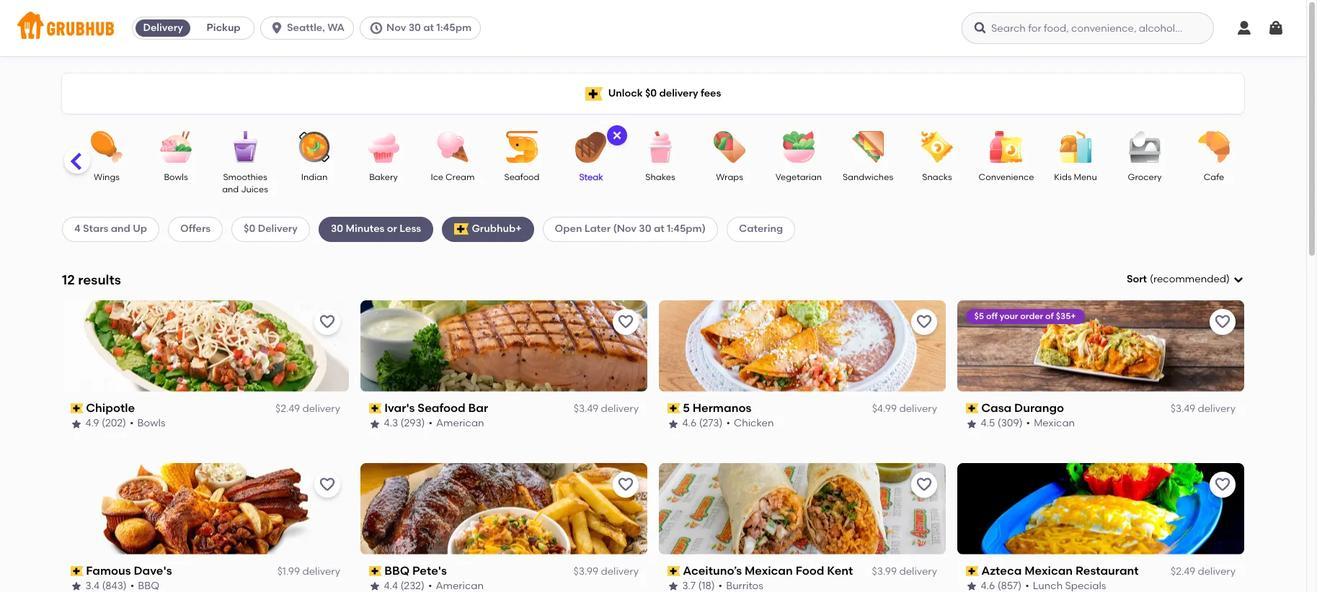 Task type: locate. For each thing, give the bounding box(es) containing it.
$3.49
[[574, 403, 599, 416], [1171, 403, 1196, 416]]

2 $3.99 delivery from the left
[[872, 566, 938, 578]]

1 $3.99 from the left
[[574, 566, 599, 578]]

0 horizontal spatial delivery
[[143, 22, 183, 34]]

1 horizontal spatial $3.49 delivery
[[1171, 403, 1236, 416]]

1 vertical spatial $0
[[244, 223, 256, 235]]

5 hermanos logo image
[[659, 301, 946, 392]]

• down hermanos
[[727, 418, 731, 430]]

$2.49
[[276, 403, 300, 416], [1171, 566, 1196, 578]]

pete's
[[413, 565, 447, 578]]

subscription pass image left aceituno's
[[668, 567, 681, 577]]

ice cream
[[431, 172, 475, 182]]

recommended
[[1154, 273, 1227, 286]]

and
[[222, 185, 239, 195], [111, 223, 130, 235]]

$0 right the unlock
[[645, 87, 657, 99]]

4.9
[[86, 418, 100, 430]]

• chicken
[[727, 418, 775, 430]]

2 $3.99 from the left
[[872, 566, 897, 578]]

subscription pass image left the ivar's
[[369, 404, 382, 414]]

1 horizontal spatial at
[[654, 223, 665, 235]]

1 $3.99 delivery from the left
[[574, 566, 639, 578]]

star icon image for azteca mexican restaurant
[[966, 582, 978, 593]]

30 right the (nov at the left
[[639, 223, 652, 235]]

minutes
[[346, 223, 385, 235]]

svg image inside 'nov 30 at 1:45pm' button
[[369, 21, 384, 35]]

$4.99 delivery
[[872, 403, 938, 416]]

5 hermanos
[[684, 402, 752, 415]]

grocery image
[[1120, 131, 1171, 163]]

steak image
[[566, 131, 617, 163]]

at left "1:45pm"
[[424, 22, 434, 34]]

bbq
[[385, 565, 410, 578]]

(293)
[[401, 418, 426, 430]]

$0
[[645, 87, 657, 99], [244, 223, 256, 235]]

save this restaurant image for hermanos
[[916, 314, 933, 331]]

1 horizontal spatial $2.49
[[1171, 566, 1196, 578]]

svg image
[[1236, 19, 1254, 37], [369, 21, 384, 35], [974, 21, 988, 35], [612, 130, 623, 141]]

1 vertical spatial $2.49 delivery
[[1171, 566, 1236, 578]]

and left up at the top left of page
[[111, 223, 130, 235]]

and down smoothies
[[222, 185, 239, 195]]

convenience
[[979, 172, 1035, 182]]

open
[[555, 223, 582, 235]]

bar
[[469, 402, 489, 415]]

open later (nov 30 at 1:45pm)
[[555, 223, 706, 235]]

star icon image
[[71, 419, 82, 430], [369, 419, 381, 430], [668, 419, 679, 430], [966, 419, 978, 430], [71, 582, 82, 593], [369, 582, 381, 593], [668, 582, 679, 593], [966, 582, 978, 593]]

smoothies and juices
[[222, 172, 268, 195]]

0 horizontal spatial $0
[[244, 223, 256, 235]]

stars
[[83, 223, 109, 235]]

• for 5 hermanos
[[727, 418, 731, 430]]

grubhub plus flag logo image
[[585, 87, 603, 101], [455, 224, 469, 235]]

order
[[1021, 311, 1044, 322]]

subscription pass image
[[369, 404, 382, 414], [668, 404, 681, 414], [966, 404, 979, 414], [369, 567, 382, 577], [668, 567, 681, 577], [966, 567, 979, 577]]

grubhub plus flag logo image left the unlock
[[585, 87, 603, 101]]

star icon image for bbq pete's
[[369, 582, 381, 593]]

1 subscription pass image from the top
[[71, 404, 83, 414]]

at
[[424, 22, 434, 34], [654, 223, 665, 235]]

subscription pass image
[[71, 404, 83, 414], [71, 567, 83, 577]]

subscription pass image for bbq
[[369, 567, 382, 577]]

bbq pete's logo image
[[361, 464, 648, 555]]

mexican for •
[[1035, 418, 1076, 430]]

0 horizontal spatial $2.49
[[276, 403, 300, 416]]

none field containing sort
[[1127, 273, 1245, 287]]

delivery for chipotle
[[303, 403, 340, 416]]

4.5
[[982, 418, 996, 430]]

0 vertical spatial grubhub plus flag logo image
[[585, 87, 603, 101]]

2 $3.49 delivery from the left
[[1171, 403, 1236, 416]]

menu
[[1074, 172, 1098, 182]]

seafood up the • american
[[418, 402, 466, 415]]

chicken
[[735, 418, 775, 430]]

delivery
[[660, 87, 699, 99], [303, 403, 340, 416], [601, 403, 639, 416], [900, 403, 938, 416], [1198, 403, 1236, 416], [303, 566, 340, 578], [601, 566, 639, 578], [900, 566, 938, 578], [1198, 566, 1236, 578]]

30 inside button
[[409, 22, 421, 34]]

1 $3.49 from the left
[[574, 403, 599, 416]]

4.6 (273)
[[683, 418, 723, 430]]

$0 down the juices
[[244, 223, 256, 235]]

0 horizontal spatial $3.49 delivery
[[574, 403, 639, 416]]

$35+
[[1057, 311, 1077, 322]]

subscription pass image for ivar's
[[369, 404, 382, 414]]

30 left minutes
[[331, 223, 343, 235]]

chipotle
[[86, 402, 135, 415]]

$2.49 delivery
[[276, 403, 340, 416], [1171, 566, 1236, 578]]

grubhub plus flag logo image left grubhub+
[[455, 224, 469, 235]]

aceituno's mexican food kent logo image
[[659, 464, 946, 555]]

mexican
[[1035, 418, 1076, 430], [745, 565, 794, 578], [1025, 565, 1074, 578]]

delivery for famous dave's
[[303, 566, 340, 578]]

shakes image
[[635, 131, 686, 163]]

1 vertical spatial seafood
[[418, 402, 466, 415]]

save this restaurant button for aceituno's mexican food kent
[[912, 472, 938, 498]]

0 horizontal spatial grubhub plus flag logo image
[[455, 224, 469, 235]]

subscription pass image for famous dave's
[[71, 567, 83, 577]]

grubhub plus flag logo image for unlock $0 delivery fees
[[585, 87, 603, 101]]

1 horizontal spatial delivery
[[258, 223, 298, 235]]

grubhub plus flag logo image for grubhub+
[[455, 224, 469, 235]]

catering
[[739, 223, 783, 235]]

0 vertical spatial $2.49
[[276, 403, 300, 416]]

bakery
[[369, 172, 398, 182]]

mexican right "azteca"
[[1025, 565, 1074, 578]]

unlock
[[608, 87, 643, 99]]

main navigation navigation
[[0, 0, 1307, 56]]

$2.49 for azteca mexican restaurant
[[1171, 566, 1196, 578]]

1 vertical spatial grubhub plus flag logo image
[[455, 224, 469, 235]]

mexican down durango
[[1035, 418, 1076, 430]]

1 • from the left
[[130, 418, 134, 430]]

$2.49 delivery for azteca mexican restaurant
[[1171, 566, 1236, 578]]

0 horizontal spatial $2.49 delivery
[[276, 403, 340, 416]]

subscription pass image left 5 in the right bottom of the page
[[668, 404, 681, 414]]

3 • from the left
[[727, 418, 731, 430]]

4.3 (293)
[[384, 418, 426, 430]]

svg image inside seattle, wa button
[[270, 21, 284, 35]]

aceituno's
[[684, 565, 743, 578]]

star icon image for casa durango
[[966, 419, 978, 430]]

1 horizontal spatial and
[[222, 185, 239, 195]]

1 vertical spatial and
[[111, 223, 130, 235]]

0 vertical spatial and
[[222, 185, 239, 195]]

0 horizontal spatial and
[[111, 223, 130, 235]]

cafe
[[1204, 172, 1225, 182]]

• down "ivar's seafood bar"
[[429, 418, 433, 430]]

$3.99 delivery
[[574, 566, 639, 578], [872, 566, 938, 578]]

2 subscription pass image from the top
[[71, 567, 83, 577]]

• down casa durango
[[1027, 418, 1031, 430]]

mexican for azteca
[[1025, 565, 1074, 578]]

save this restaurant button
[[314, 309, 340, 335], [613, 309, 639, 335], [912, 309, 938, 335], [1210, 309, 1236, 335], [314, 472, 340, 498], [613, 472, 639, 498], [912, 472, 938, 498], [1210, 472, 1236, 498]]

1 horizontal spatial $3.99 delivery
[[872, 566, 938, 578]]

subscription pass image left famous
[[71, 567, 83, 577]]

• for ivar's seafood bar
[[429, 418, 433, 430]]

delivery for bbq pete's
[[601, 566, 639, 578]]

nov 30 at 1:45pm button
[[360, 17, 487, 40]]

4 • from the left
[[1027, 418, 1031, 430]]

0 vertical spatial $2.49 delivery
[[276, 403, 340, 416]]

1 vertical spatial $2.49
[[1171, 566, 1196, 578]]

sort
[[1127, 273, 1148, 286]]

and inside smoothies and juices
[[222, 185, 239, 195]]

None field
[[1127, 273, 1245, 287]]

bowls image
[[151, 131, 201, 163]]

indian image
[[289, 131, 340, 163]]

vegetarian image
[[774, 131, 824, 163]]

up
[[133, 223, 147, 235]]

30
[[409, 22, 421, 34], [331, 223, 343, 235], [639, 223, 652, 235]]

delivery left the 'pickup'
[[143, 22, 183, 34]]

0 vertical spatial subscription pass image
[[71, 404, 83, 414]]

seafood down seafood image
[[505, 172, 540, 182]]

4.5 (309)
[[982, 418, 1024, 430]]

wings
[[94, 172, 120, 182]]

save this restaurant image
[[1215, 314, 1232, 331], [319, 477, 336, 494], [617, 477, 635, 494], [1215, 477, 1232, 494]]

0 horizontal spatial svg image
[[270, 21, 284, 35]]

2 $3.49 from the left
[[1171, 403, 1196, 416]]

subscription pass image for 5
[[668, 404, 681, 414]]

shakes
[[646, 172, 676, 182]]

subscription pass image for aceituno's
[[668, 567, 681, 577]]

seafood
[[505, 172, 540, 182], [418, 402, 466, 415]]

1 horizontal spatial 30
[[409, 22, 421, 34]]

2 horizontal spatial 30
[[639, 223, 652, 235]]

0 vertical spatial at
[[424, 22, 434, 34]]

0 horizontal spatial 30
[[331, 223, 343, 235]]

1 vertical spatial subscription pass image
[[71, 567, 83, 577]]

subscription pass image left the casa
[[966, 404, 979, 414]]

svg image
[[1268, 19, 1285, 37], [270, 21, 284, 35], [1233, 274, 1245, 286]]

• right (202)
[[130, 418, 134, 430]]

subscription pass image for casa
[[966, 404, 979, 414]]

1 $3.49 delivery from the left
[[574, 403, 639, 416]]

$3.49 delivery for ivar's seafood bar
[[574, 403, 639, 416]]

1 horizontal spatial $0
[[645, 87, 657, 99]]

subscription pass image left chipotle
[[71, 404, 83, 414]]

subscription pass image left bbq
[[369, 567, 382, 577]]

1 horizontal spatial $2.49 delivery
[[1171, 566, 1236, 578]]

delivery down the juices
[[258, 223, 298, 235]]

2 • from the left
[[429, 418, 433, 430]]

save this restaurant button for azteca mexican restaurant
[[1210, 472, 1236, 498]]

delivery for azteca mexican restaurant
[[1198, 566, 1236, 578]]

30 minutes or less
[[331, 223, 421, 235]]

azteca mexican restaurant logo image
[[958, 464, 1245, 555]]

1 horizontal spatial $3.49
[[1171, 403, 1196, 416]]

delivery
[[143, 22, 183, 34], [258, 223, 298, 235]]

1 horizontal spatial grubhub plus flag logo image
[[585, 87, 603, 101]]

$3.99
[[574, 566, 599, 578], [872, 566, 897, 578]]

bowls
[[164, 172, 188, 182], [138, 418, 166, 430]]

ivar's
[[385, 402, 415, 415]]

0 horizontal spatial $3.99
[[574, 566, 599, 578]]

smoothies
[[223, 172, 267, 182]]

4.9 (202)
[[86, 418, 127, 430]]

0 vertical spatial seafood
[[505, 172, 540, 182]]

at inside button
[[424, 22, 434, 34]]

chipotle logo image
[[62, 301, 349, 392]]

1 horizontal spatial $3.99
[[872, 566, 897, 578]]

0 horizontal spatial $3.49
[[574, 403, 599, 416]]

convenience image
[[982, 131, 1032, 163]]

30 right nov at the top
[[409, 22, 421, 34]]

mexican left food
[[745, 565, 794, 578]]

casa durango
[[982, 402, 1065, 415]]

sandwiches image
[[843, 131, 894, 163]]

0 vertical spatial $0
[[645, 87, 657, 99]]

0 horizontal spatial $3.99 delivery
[[574, 566, 639, 578]]

cafe image
[[1189, 131, 1240, 163]]

durango
[[1015, 402, 1065, 415]]

bowls right (202)
[[138, 418, 166, 430]]

delivery for 5 hermanos
[[900, 403, 938, 416]]

2 horizontal spatial svg image
[[1268, 19, 1285, 37]]

hermanos
[[693, 402, 752, 415]]

subscription pass image left "azteca"
[[966, 567, 979, 577]]

star icon image for aceituno's mexican food kent
[[668, 582, 679, 593]]

0 horizontal spatial at
[[424, 22, 434, 34]]

save this restaurant image
[[319, 314, 336, 331], [617, 314, 635, 331], [916, 314, 933, 331], [916, 477, 933, 494]]

0 vertical spatial delivery
[[143, 22, 183, 34]]

ivar's seafood bar logo image
[[361, 301, 648, 392]]

delivery inside button
[[143, 22, 183, 34]]

results
[[78, 272, 121, 288]]

at left 1:45pm)
[[654, 223, 665, 235]]

1 horizontal spatial seafood
[[505, 172, 540, 182]]

$3.49 delivery for casa durango
[[1171, 403, 1236, 416]]

bowls down bowls "image"
[[164, 172, 188, 182]]



Task type: vqa. For each thing, say whether or not it's contained in the screenshot.
top subscription pass icon
yes



Task type: describe. For each thing, give the bounding box(es) containing it.
)
[[1227, 273, 1230, 286]]

food
[[796, 565, 825, 578]]

ivar's seafood bar
[[385, 402, 489, 415]]

of
[[1046, 311, 1055, 322]]

$3.99 delivery for aceituno's mexican food kent
[[872, 566, 938, 578]]

(202)
[[102, 418, 127, 430]]

subscription pass image for azteca
[[966, 567, 979, 577]]

azteca mexican restaurant
[[982, 565, 1140, 578]]

fees
[[701, 87, 721, 99]]

casa
[[982, 402, 1012, 415]]

grocery
[[1128, 172, 1162, 182]]

pickup button
[[193, 17, 254, 40]]

aceituno's mexican food kent
[[684, 565, 854, 578]]

(nov
[[613, 223, 637, 235]]

famous
[[86, 565, 131, 578]]

steak
[[580, 172, 603, 182]]

snacks image
[[912, 131, 963, 163]]

famous dave's logo image
[[62, 464, 349, 555]]

snacks
[[923, 172, 953, 182]]

1:45pm
[[437, 22, 472, 34]]

12
[[62, 272, 75, 288]]

$3.49 for casa durango
[[1171, 403, 1196, 416]]

vegetarian
[[776, 172, 822, 182]]

wraps image
[[705, 131, 755, 163]]

$3.99 for bbq pete's
[[574, 566, 599, 578]]

(273)
[[700, 418, 723, 430]]

(
[[1150, 273, 1154, 286]]

• mexican
[[1027, 418, 1076, 430]]

later
[[585, 223, 611, 235]]

azteca
[[982, 565, 1023, 578]]

• bowls
[[130, 418, 166, 430]]

wings image
[[82, 131, 132, 163]]

seafood image
[[497, 131, 547, 163]]

offers
[[180, 223, 211, 235]]

restaurant
[[1076, 565, 1140, 578]]

• for casa durango
[[1027, 418, 1031, 430]]

save this restaurant image for bbq pete's
[[617, 477, 635, 494]]

seattle, wa
[[287, 22, 345, 34]]

nov
[[387, 22, 406, 34]]

$3.99 for aceituno's mexican food kent
[[872, 566, 897, 578]]

• american
[[429, 418, 485, 430]]

kent
[[828, 565, 854, 578]]

bbq pete's
[[385, 565, 447, 578]]

$3.99 delivery for bbq pete's
[[574, 566, 639, 578]]

subscription pass image for chipotle
[[71, 404, 83, 414]]

1 vertical spatial at
[[654, 223, 665, 235]]

famous dave's
[[86, 565, 172, 578]]

wa
[[328, 22, 345, 34]]

delivery for aceituno's mexican food kent
[[900, 566, 938, 578]]

american
[[437, 418, 485, 430]]

4.3
[[384, 418, 399, 430]]

$0 delivery
[[244, 223, 298, 235]]

casa durango logo image
[[958, 301, 1245, 392]]

$4.99
[[872, 403, 897, 416]]

pickup
[[207, 22, 241, 34]]

cream
[[446, 172, 475, 182]]

soup image
[[12, 131, 63, 163]]

kids menu
[[1055, 172, 1098, 182]]

star icon image for ivar's seafood bar
[[369, 419, 381, 430]]

your
[[1001, 311, 1019, 322]]

$2.49 delivery for chipotle
[[276, 403, 340, 416]]

delivery for casa durango
[[1198, 403, 1236, 416]]

juices
[[241, 185, 268, 195]]

$1.99 delivery
[[277, 566, 340, 578]]

$2.49 for chipotle
[[276, 403, 300, 416]]

bakery image
[[358, 131, 409, 163]]

delivery for ivar's seafood bar
[[601, 403, 639, 416]]

off
[[987, 311, 999, 322]]

less
[[400, 223, 421, 235]]

$5 off your order of $35+
[[975, 311, 1077, 322]]

ice cream image
[[428, 131, 478, 163]]

ice
[[431, 172, 444, 182]]

0 horizontal spatial seafood
[[418, 402, 466, 415]]

5
[[684, 402, 691, 415]]

star icon image for famous dave's
[[71, 582, 82, 593]]

save this restaurant button for famous dave's
[[314, 472, 340, 498]]

star icon image for chipotle
[[71, 419, 82, 430]]

(309)
[[998, 418, 1024, 430]]

kids menu image
[[1051, 131, 1101, 163]]

1 horizontal spatial svg image
[[1233, 274, 1245, 286]]

1:45pm)
[[667, 223, 706, 235]]

save this restaurant button for 5 hermanos
[[912, 309, 938, 335]]

12 results
[[62, 272, 121, 288]]

star icon image for 5 hermanos
[[668, 419, 679, 430]]

nov 30 at 1:45pm
[[387, 22, 472, 34]]

grubhub+
[[472, 223, 522, 235]]

4 stars and up
[[74, 223, 147, 235]]

save this restaurant button for ivar's seafood bar
[[613, 309, 639, 335]]

seattle, wa button
[[260, 17, 360, 40]]

save this restaurant button for bbq pete's
[[613, 472, 639, 498]]

sandwiches
[[843, 172, 894, 182]]

$3.49 for ivar's seafood bar
[[574, 403, 599, 416]]

4
[[74, 223, 81, 235]]

• for chipotle
[[130, 418, 134, 430]]

mexican for aceituno's
[[745, 565, 794, 578]]

smoothies and juices image
[[220, 131, 270, 163]]

save this restaurant image for azteca mexican restaurant
[[1215, 477, 1232, 494]]

or
[[387, 223, 397, 235]]

save this restaurant image for seafood
[[617, 314, 635, 331]]

save this restaurant image for mexican
[[916, 477, 933, 494]]

Search for food, convenience, alcohol... search field
[[962, 12, 1215, 44]]

$1.99
[[277, 566, 300, 578]]

sort ( recommended )
[[1127, 273, 1230, 286]]

wraps
[[716, 172, 744, 182]]

save this restaurant button for chipotle
[[314, 309, 340, 335]]

delivery button
[[133, 17, 193, 40]]

1 vertical spatial bowls
[[138, 418, 166, 430]]

1 vertical spatial delivery
[[258, 223, 298, 235]]

indian
[[301, 172, 328, 182]]

save this restaurant image for famous dave's
[[319, 477, 336, 494]]

4.6
[[683, 418, 697, 430]]

0 vertical spatial bowls
[[164, 172, 188, 182]]

$5
[[975, 311, 985, 322]]

dave's
[[134, 565, 172, 578]]



